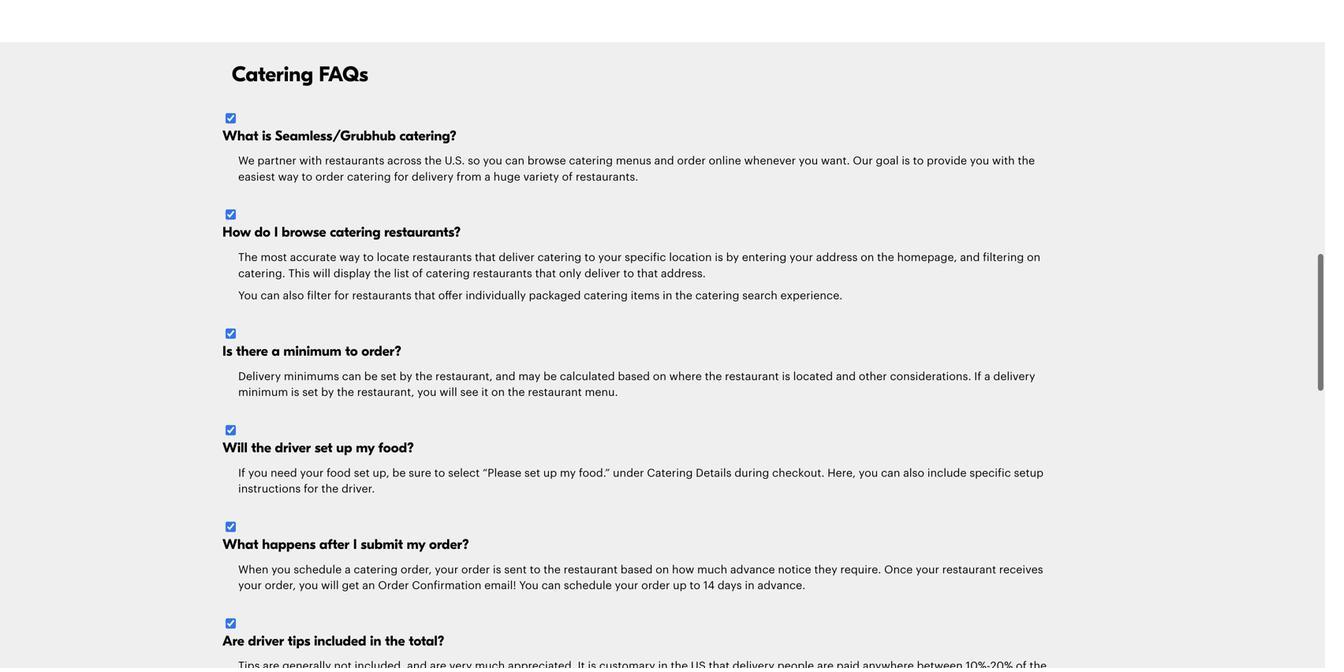 Task type: vqa. For each thing, say whether or not it's contained in the screenshot.


Task type: locate. For each thing, give the bounding box(es) containing it.
catering?
[[400, 128, 457, 144]]

up inside if you need your food set up, be sure to select "please set up my food." under catering details during checkout. here, you can also include specific setup instructions for the driver.
[[543, 468, 557, 479]]

set
[[381, 371, 397, 382], [302, 387, 318, 398], [315, 440, 333, 456], [354, 468, 370, 479], [524, 468, 540, 479]]

total?
[[409, 633, 444, 650]]

address
[[816, 252, 858, 263]]

homepage,
[[897, 252, 957, 263]]

and left filtering
[[960, 252, 980, 263]]

instructions
[[238, 484, 301, 495]]

a up the get
[[345, 564, 351, 575]]

will left see
[[440, 387, 457, 398]]

my for food?
[[356, 440, 375, 456]]

14
[[703, 580, 715, 591]]

catering inside if you need your food set up, be sure to select "please set up my food." under catering details during checkout. here, you can also include specific setup instructions for the driver.
[[647, 468, 693, 479]]

your
[[598, 252, 622, 263], [790, 252, 813, 263], [300, 468, 324, 479], [435, 564, 458, 575], [916, 564, 939, 575], [238, 580, 262, 591], [615, 580, 638, 591]]

catering
[[232, 62, 313, 87], [647, 468, 693, 479]]

what happens after i submit my order?
[[222, 536, 469, 553]]

will left the get
[[321, 580, 339, 591]]

1 horizontal spatial specific
[[970, 468, 1011, 479]]

get
[[342, 580, 359, 591]]

1 horizontal spatial deliver
[[585, 268, 620, 279]]

1 vertical spatial specific
[[970, 468, 1011, 479]]

0 vertical spatial way
[[278, 172, 299, 183]]

0 vertical spatial order,
[[401, 564, 432, 575]]

with right provide
[[992, 156, 1015, 167]]

2 vertical spatial in
[[370, 633, 381, 650]]

browse up variety
[[528, 156, 566, 167]]

2 vertical spatial for
[[304, 484, 318, 495]]

1 horizontal spatial order,
[[401, 564, 432, 575]]

on left how
[[656, 564, 669, 575]]

in down advance
[[745, 580, 755, 591]]

0 horizontal spatial catering
[[232, 62, 313, 87]]

you
[[483, 156, 502, 167], [799, 156, 818, 167], [970, 156, 989, 167], [417, 387, 437, 398], [248, 468, 268, 479], [859, 468, 878, 479], [271, 564, 291, 575], [299, 580, 318, 591]]

much
[[697, 564, 727, 575]]

want.
[[821, 156, 850, 167]]

checkout.
[[772, 468, 825, 479]]

experience.
[[781, 290, 843, 302]]

here,
[[828, 468, 856, 479]]

1 horizontal spatial order?
[[429, 536, 469, 553]]

also down this
[[283, 290, 304, 302]]

catering left faqs
[[232, 62, 313, 87]]

restaurants down restaurants? at the left top of page
[[412, 252, 472, 263]]

a right there
[[272, 343, 280, 360]]

is inside when you schedule a catering order, your order is sent to the restaurant based on how much advance notice they require. once your restaurant receives your order, you will get an order confirmation email! you can schedule your order up to 14 days in advance.
[[493, 564, 501, 575]]

driver right are at the left of the page
[[248, 633, 284, 650]]

to up the items
[[623, 268, 634, 279]]

up,
[[373, 468, 389, 479]]

advance.
[[758, 580, 806, 591]]

what
[[222, 128, 258, 144], [222, 536, 258, 553]]

in
[[663, 290, 672, 302], [745, 580, 755, 591], [370, 633, 381, 650]]

is there a minimum to order?
[[222, 343, 401, 360]]

goal
[[876, 156, 899, 167]]

1 vertical spatial way
[[339, 252, 360, 263]]

a inside delivery minimums can be set by the restaurant, and may be calculated based on where the restaurant is located and other considerations. if a delivery minimum is set by the restaurant, you will see it on the restaurant menu.
[[984, 371, 991, 382]]

1 horizontal spatial with
[[992, 156, 1015, 167]]

seamless/grubhub
[[275, 128, 396, 144]]

1 vertical spatial my
[[560, 468, 576, 479]]

can right minimums at the left
[[342, 371, 361, 382]]

will inside delivery minimums can be set by the restaurant, and may be calculated based on where the restaurant is located and other considerations. if a delivery minimum is set by the restaurant, you will see it on the restaurant menu.
[[440, 387, 457, 398]]

advance
[[730, 564, 775, 575]]

and left other
[[836, 371, 856, 382]]

can up the huge
[[505, 156, 525, 167]]

0 horizontal spatial order,
[[265, 580, 296, 591]]

0 vertical spatial order?
[[362, 343, 401, 360]]

is right location
[[715, 252, 723, 263]]

catering faqs
[[232, 62, 368, 87]]

1 horizontal spatial catering
[[647, 468, 693, 479]]

1 vertical spatial i
[[353, 536, 357, 553]]

my for order?
[[407, 536, 426, 553]]

can right email!
[[542, 580, 561, 591]]

of right variety
[[562, 172, 573, 183]]

0 vertical spatial based
[[618, 371, 650, 382]]

1 horizontal spatial of
[[562, 172, 573, 183]]

to
[[913, 156, 924, 167], [302, 172, 313, 183], [363, 252, 374, 263], [585, 252, 595, 263], [623, 268, 634, 279], [345, 343, 358, 360], [434, 468, 445, 479], [530, 564, 541, 575], [690, 580, 701, 591]]

0 horizontal spatial way
[[278, 172, 299, 183]]

1 vertical spatial driver
[[248, 633, 284, 650]]

0 horizontal spatial order?
[[362, 343, 401, 360]]

of inside the most accurate way to locate restaurants that deliver catering to your specific location is by entering your address on the homepage, and filtering on catering. this will display the list of catering restaurants that only deliver to that address.
[[412, 268, 423, 279]]

receives
[[999, 564, 1043, 575]]

0 vertical spatial you
[[238, 290, 258, 302]]

i right do
[[274, 224, 278, 241]]

on right it
[[491, 387, 505, 398]]

catering right under at the left bottom
[[647, 468, 693, 479]]

1 horizontal spatial for
[[334, 290, 349, 302]]

in right included
[[370, 633, 381, 650]]

you left see
[[417, 387, 437, 398]]

is inside the most accurate way to locate restaurants that deliver catering to your specific location is by entering your address on the homepage, and filtering on catering. this will display the list of catering restaurants that only deliver to that address.
[[715, 252, 723, 263]]

0 vertical spatial deliver
[[499, 252, 535, 263]]

by up food?
[[400, 371, 412, 382]]

0 vertical spatial will
[[313, 268, 331, 279]]

you right so
[[483, 156, 502, 167]]

0 horizontal spatial restaurant,
[[357, 387, 414, 398]]

minimum inside delivery minimums can be set by the restaurant, and may be calculated based on where the restaurant is located and other considerations. if a delivery minimum is set by the restaurant, you will see it on the restaurant menu.
[[238, 387, 288, 398]]

is up partner
[[262, 128, 271, 144]]

be
[[364, 371, 378, 382], [544, 371, 557, 382], [392, 468, 406, 479]]

by left entering
[[726, 252, 739, 263]]

0 vertical spatial up
[[336, 440, 352, 456]]

based inside when you schedule a catering order, your order is sent to the restaurant based on how much advance notice they require. once your restaurant receives your order, you will get an order confirmation email! you can schedule your order up to 14 days in advance.
[[621, 564, 653, 575]]

this
[[288, 268, 310, 279]]

are driver tips included in the total?
[[222, 633, 444, 650]]

restaurant,
[[435, 371, 493, 382], [357, 387, 414, 398]]

1 vertical spatial minimum
[[238, 387, 288, 398]]

0 vertical spatial delivery
[[412, 172, 454, 183]]

way
[[278, 172, 299, 183], [339, 252, 360, 263]]

in right the items
[[663, 290, 672, 302]]

setup
[[1014, 468, 1044, 479]]

1 horizontal spatial browse
[[528, 156, 566, 167]]

will
[[222, 440, 248, 456]]

order left online on the top right of page
[[677, 156, 706, 167]]

on left the where
[[653, 371, 667, 382]]

when you schedule a catering order, your order is sent to the restaurant based on how much advance notice they require. once your restaurant receives your order, you will get an order confirmation email! you can schedule your order up to 14 days in advance.
[[238, 564, 1043, 591]]

and inside 'we partner with restaurants across the u.s. so you can browse catering menus and order online whenever you want. our goal is to provide you with the easiest way to order catering for delivery from a huge variety of restaurants.'
[[654, 156, 674, 167]]

1 vertical spatial will
[[440, 387, 457, 398]]

0 vertical spatial for
[[394, 172, 409, 183]]

schedule
[[294, 564, 342, 575], [564, 580, 612, 591]]

up
[[336, 440, 352, 456], [543, 468, 557, 479], [673, 580, 687, 591]]

menus
[[616, 156, 651, 167]]

2 vertical spatial up
[[673, 580, 687, 591]]

restaurants
[[325, 156, 384, 167], [412, 252, 472, 263], [473, 268, 532, 279], [352, 290, 412, 302]]

my right the 'submit'
[[407, 536, 426, 553]]

also
[[283, 290, 304, 302], [903, 468, 925, 479]]

1 horizontal spatial if
[[974, 371, 982, 382]]

minimum
[[284, 343, 342, 360], [238, 387, 288, 398]]

browse
[[528, 156, 566, 167], [282, 224, 326, 241]]

0 horizontal spatial with
[[299, 156, 322, 167]]

1 horizontal spatial you
[[519, 580, 539, 591]]

restaurants.
[[576, 172, 638, 183]]

0 horizontal spatial i
[[274, 224, 278, 241]]

0 vertical spatial minimum
[[284, 343, 342, 360]]

of inside 'we partner with restaurants across the u.s. so you can browse catering menus and order online whenever you want. our goal is to provide you with the easiest way to order catering for delivery from a huge variety of restaurants.'
[[562, 172, 573, 183]]

that left offer
[[414, 290, 435, 302]]

can
[[505, 156, 525, 167], [261, 290, 280, 302], [342, 371, 361, 382], [881, 468, 900, 479], [542, 580, 561, 591]]

based inside delivery minimums can be set by the restaurant, and may be calculated based on where the restaurant is located and other considerations. if a delivery minimum is set by the restaurant, you will see it on the restaurant menu.
[[618, 371, 650, 382]]

that up the items
[[637, 268, 658, 279]]

minimum down delivery
[[238, 387, 288, 398]]

and inside the most accurate way to locate restaurants that deliver catering to your specific location is by entering your address on the homepage, and filtering on catering. this will display the list of catering restaurants that only deliver to that address.
[[960, 252, 980, 263]]

0 horizontal spatial you
[[238, 290, 258, 302]]

1 what from the top
[[222, 128, 258, 144]]

for inside if you need your food set up, be sure to select "please set up my food." under catering details during checkout. here, you can also include specific setup instructions for the driver.
[[304, 484, 318, 495]]

my left food."
[[560, 468, 576, 479]]

0 vertical spatial driver
[[275, 440, 311, 456]]

None checkbox
[[226, 210, 236, 220], [226, 618, 236, 629], [226, 210, 236, 220], [226, 618, 236, 629]]

variety
[[523, 172, 559, 183]]

is up email!
[[493, 564, 501, 575]]

filter
[[307, 290, 331, 302]]

2 vertical spatial by
[[321, 387, 334, 398]]

what up when
[[222, 536, 258, 553]]

to inside if you need your food set up, be sure to select "please set up my food." under catering details during checkout. here, you can also include specific setup instructions for the driver.
[[434, 468, 445, 479]]

catering up offer
[[426, 268, 470, 279]]

also left include
[[903, 468, 925, 479]]

None checkbox
[[226, 113, 236, 123], [226, 329, 236, 339], [226, 425, 236, 435], [226, 522, 236, 532], [226, 113, 236, 123], [226, 329, 236, 339], [226, 425, 236, 435], [226, 522, 236, 532]]

1 vertical spatial delivery
[[993, 371, 1035, 382]]

restaurant
[[725, 371, 779, 382], [528, 387, 582, 398], [564, 564, 618, 575], [942, 564, 996, 575]]

catering
[[569, 156, 613, 167], [347, 172, 391, 183], [330, 224, 381, 241], [538, 252, 582, 263], [426, 268, 470, 279], [584, 290, 628, 302], [695, 290, 740, 302], [354, 564, 398, 575]]

order,
[[401, 564, 432, 575], [265, 580, 296, 591]]

1 vertical spatial if
[[238, 468, 245, 479]]

how
[[672, 564, 694, 575]]

1 vertical spatial in
[[745, 580, 755, 591]]

0 vertical spatial by
[[726, 252, 739, 263]]

on right address
[[861, 252, 874, 263]]

0 horizontal spatial in
[[370, 633, 381, 650]]

if right considerations.
[[974, 371, 982, 382]]

0 vertical spatial specific
[[625, 252, 666, 263]]

a right from
[[485, 172, 491, 183]]

you down catering.
[[238, 290, 258, 302]]

1 horizontal spatial by
[[400, 371, 412, 382]]

order, up order
[[401, 564, 432, 575]]

1 vertical spatial of
[[412, 268, 423, 279]]

that
[[475, 252, 496, 263], [535, 268, 556, 279], [637, 268, 658, 279], [414, 290, 435, 302]]

up inside when you schedule a catering order, your order is sent to the restaurant based on how much advance notice they require. once your restaurant receives your order, you will get an order confirmation email! you can schedule your order up to 14 days in advance.
[[673, 580, 687, 591]]

0 vertical spatial what
[[222, 128, 258, 144]]

specific left setup
[[970, 468, 1011, 479]]

1 horizontal spatial in
[[663, 290, 672, 302]]

you can also filter for restaurants that offer individually packaged catering items in the catering search experience.
[[238, 290, 843, 302]]

way up display
[[339, 252, 360, 263]]

be right may
[[544, 371, 557, 382]]

up up food
[[336, 440, 352, 456]]

a inside 'we partner with restaurants across the u.s. so you can browse catering menus and order online whenever you want. our goal is to provide you with the easiest way to order catering for delivery from a huge variety of restaurants.'
[[485, 172, 491, 183]]

deliver
[[499, 252, 535, 263], [585, 268, 620, 279]]

0 horizontal spatial up
[[336, 440, 352, 456]]

1 with from the left
[[299, 156, 322, 167]]

days
[[718, 580, 742, 591]]

1 horizontal spatial up
[[543, 468, 557, 479]]

based left how
[[621, 564, 653, 575]]

0 horizontal spatial if
[[238, 468, 245, 479]]

order, down when
[[265, 580, 296, 591]]

0 vertical spatial my
[[356, 440, 375, 456]]

specific up the items
[[625, 252, 666, 263]]

huge
[[494, 172, 520, 183]]

if inside delivery minimums can be set by the restaurant, and may be calculated based on where the restaurant is located and other considerations. if a delivery minimum is set by the restaurant, you will see it on the restaurant menu.
[[974, 371, 982, 382]]

included
[[314, 633, 366, 650]]

0 horizontal spatial of
[[412, 268, 423, 279]]

1 vertical spatial for
[[334, 290, 349, 302]]

specific
[[625, 252, 666, 263], [970, 468, 1011, 479]]

to down seamless/grubhub
[[302, 172, 313, 183]]

catering up an on the left bottom of page
[[354, 564, 398, 575]]

driver
[[275, 440, 311, 456], [248, 633, 284, 650]]

1 horizontal spatial delivery
[[993, 371, 1035, 382]]

my inside if you need your food set up, be sure to select "please set up my food." under catering details during checkout. here, you can also include specific setup instructions for the driver.
[[560, 468, 576, 479]]

minimum up minimums at the left
[[284, 343, 342, 360]]

2 horizontal spatial up
[[673, 580, 687, 591]]

1 vertical spatial catering
[[647, 468, 693, 479]]

email!
[[484, 580, 516, 591]]

up down how
[[673, 580, 687, 591]]

can inside 'we partner with restaurants across the u.s. so you can browse catering menus and order online whenever you want. our goal is to provide you with the easiest way to order catering for delivery from a huge variety of restaurants.'
[[505, 156, 525, 167]]

menu.
[[585, 387, 618, 398]]

see
[[460, 387, 479, 398]]

2 horizontal spatial by
[[726, 252, 739, 263]]

you
[[238, 290, 258, 302], [519, 580, 539, 591]]

1 horizontal spatial my
[[407, 536, 426, 553]]

your inside if you need your food set up, be sure to select "please set up my food." under catering details during checkout. here, you can also include specific setup instructions for the driver.
[[300, 468, 324, 479]]

restaurant down may
[[528, 387, 582, 398]]

2 what from the top
[[222, 536, 258, 553]]

0 vertical spatial restaurant,
[[435, 371, 493, 382]]

it
[[481, 387, 488, 398]]

2 vertical spatial will
[[321, 580, 339, 591]]

up left food."
[[543, 468, 557, 479]]

browse up accurate
[[282, 224, 326, 241]]

0 vertical spatial browse
[[528, 156, 566, 167]]

order left 14
[[641, 580, 670, 591]]

an
[[362, 580, 375, 591]]

is right goal
[[902, 156, 910, 167]]

0 horizontal spatial also
[[283, 290, 304, 302]]

order?
[[362, 343, 401, 360], [429, 536, 469, 553]]

set down minimums at the left
[[302, 387, 318, 398]]

1 horizontal spatial also
[[903, 468, 925, 479]]

after
[[319, 536, 350, 553]]

2 horizontal spatial in
[[745, 580, 755, 591]]

once
[[884, 564, 913, 575]]

1 vertical spatial up
[[543, 468, 557, 479]]

0 horizontal spatial delivery
[[412, 172, 454, 183]]

be right the up,
[[392, 468, 406, 479]]

0 vertical spatial of
[[562, 172, 573, 183]]

1 horizontal spatial way
[[339, 252, 360, 263]]

0 horizontal spatial specific
[[625, 252, 666, 263]]

based
[[618, 371, 650, 382], [621, 564, 653, 575]]

my up the up,
[[356, 440, 375, 456]]

0 horizontal spatial for
[[304, 484, 318, 495]]

under
[[613, 468, 644, 479]]

across
[[387, 156, 422, 167]]

you down sent
[[519, 580, 539, 591]]

can right here,
[[881, 468, 900, 479]]

0 horizontal spatial my
[[356, 440, 375, 456]]

locate
[[377, 252, 410, 263]]

1 vertical spatial you
[[519, 580, 539, 591]]

deliver up individually
[[499, 252, 535, 263]]

by down minimums at the left
[[321, 387, 334, 398]]

if inside if you need your food set up, be sure to select "please set up my food." under catering details during checkout. here, you can also include specific setup instructions for the driver.
[[238, 468, 245, 479]]

i right after
[[353, 536, 357, 553]]

1 horizontal spatial i
[[353, 536, 357, 553]]

1 vertical spatial what
[[222, 536, 258, 553]]

will down accurate
[[313, 268, 331, 279]]

0 vertical spatial i
[[274, 224, 278, 241]]

1 vertical spatial also
[[903, 468, 925, 479]]

1 vertical spatial schedule
[[564, 580, 612, 591]]

0 vertical spatial schedule
[[294, 564, 342, 575]]

is inside 'we partner with restaurants across the u.s. so you can browse catering menus and order online whenever you want. our goal is to provide you with the easiest way to order catering for delivery from a huge variety of restaurants.'
[[902, 156, 910, 167]]

the inside if you need your food set up, be sure to select "please set up my food." under catering details during checkout. here, you can also include specific setup instructions for the driver.
[[321, 484, 339, 495]]

filtering
[[983, 252, 1024, 263]]

and
[[654, 156, 674, 167], [960, 252, 980, 263], [496, 371, 516, 382], [836, 371, 856, 382]]

is down minimums at the left
[[291, 387, 299, 398]]

0 vertical spatial if
[[974, 371, 982, 382]]

1 horizontal spatial be
[[392, 468, 406, 479]]

food?
[[378, 440, 414, 456]]

by inside the most accurate way to locate restaurants that deliver catering to your specific location is by entering your address on the homepage, and filtering on catering. this will display the list of catering restaurants that only deliver to that address.
[[726, 252, 739, 263]]

the most accurate way to locate restaurants that deliver catering to your specific location is by entering your address on the homepage, and filtering on catering. this will display the list of catering restaurants that only deliver to that address.
[[238, 252, 1041, 279]]

deliver right only
[[585, 268, 620, 279]]



Task type: describe. For each thing, give the bounding box(es) containing it.
to left provide
[[913, 156, 924, 167]]

you inside delivery minimums can be set by the restaurant, and may be calculated based on where the restaurant is located and other considerations. if a delivery minimum is set by the restaurant, you will see it on the restaurant menu.
[[417, 387, 437, 398]]

other
[[859, 371, 887, 382]]

can inside when you schedule a catering order, your order is sent to the restaurant based on how much advance notice they require. once your restaurant receives your order, you will get an order confirmation email! you can schedule your order up to 14 days in advance.
[[542, 580, 561, 591]]

considerations.
[[890, 371, 971, 382]]

the inside when you schedule a catering order, your order is sent to the restaurant based on how much advance notice they require. once your restaurant receives your order, you will get an order confirmation email! you can schedule your order up to 14 days in advance.
[[544, 564, 561, 575]]

you left the get
[[299, 580, 318, 591]]

provide
[[927, 156, 967, 167]]

restaurants down "list"
[[352, 290, 412, 302]]

0 horizontal spatial browse
[[282, 224, 326, 241]]

entering
[[742, 252, 787, 263]]

require.
[[840, 564, 881, 575]]

to up you can also filter for restaurants that offer individually packaged catering items in the catering search experience.
[[585, 252, 595, 263]]

will inside when you schedule a catering order, your order is sent to the restaurant based on how much advance notice they require. once your restaurant receives your order, you will get an order confirmation email! you can schedule your order up to 14 days in advance.
[[321, 580, 339, 591]]

specific inside if you need your food set up, be sure to select "please set up my food." under catering details during checkout. here, you can also include specific setup instructions for the driver.
[[970, 468, 1011, 479]]

delivery
[[238, 371, 281, 382]]

can inside delivery minimums can be set by the restaurant, and may be calculated based on where the restaurant is located and other considerations. if a delivery minimum is set by the restaurant, you will see it on the restaurant menu.
[[342, 371, 361, 382]]

be inside if you need your food set up, be sure to select "please set up my food." under catering details during checkout. here, you can also include specific setup instructions for the driver.
[[392, 468, 406, 479]]

what for what happens after i submit my order?
[[222, 536, 258, 553]]

catering left the items
[[584, 290, 628, 302]]

confirmation
[[412, 580, 482, 591]]

that up you can also filter for restaurants that offer individually packaged catering items in the catering search experience.
[[535, 268, 556, 279]]

2 with from the left
[[992, 156, 1015, 167]]

offer
[[438, 290, 463, 302]]

you right provide
[[970, 156, 989, 167]]

2 horizontal spatial be
[[544, 371, 557, 382]]

catering up "restaurants."
[[569, 156, 613, 167]]

sent
[[504, 564, 527, 575]]

happens
[[262, 536, 316, 553]]

1 horizontal spatial restaurant,
[[435, 371, 493, 382]]

there
[[236, 343, 268, 360]]

catering up display
[[330, 224, 381, 241]]

from
[[457, 172, 482, 183]]

notice
[[778, 564, 811, 575]]

1 vertical spatial order,
[[265, 580, 296, 591]]

only
[[559, 268, 582, 279]]

online
[[709, 156, 741, 167]]

restaurant left located
[[725, 371, 779, 382]]

set up food?
[[381, 371, 397, 382]]

order
[[378, 580, 409, 591]]

search
[[742, 290, 778, 302]]

1 vertical spatial order?
[[429, 536, 469, 553]]

select
[[448, 468, 480, 479]]

0 vertical spatial catering
[[232, 62, 313, 87]]

details
[[696, 468, 732, 479]]

address.
[[661, 268, 706, 279]]

calculated
[[560, 371, 615, 382]]

in inside when you schedule a catering order, your order is sent to the restaurant based on how much advance notice they require. once your restaurant receives your order, you will get an order confirmation email! you can schedule your order up to 14 days in advance.
[[745, 580, 755, 591]]

catering up only
[[538, 252, 582, 263]]

that up individually
[[475, 252, 496, 263]]

our
[[853, 156, 873, 167]]

set right "please
[[524, 468, 540, 479]]

easiest
[[238, 172, 275, 183]]

1 horizontal spatial schedule
[[564, 580, 612, 591]]

also inside if you need your food set up, be sure to select "please set up my food." under catering details during checkout. here, you can also include specific setup instructions for the driver.
[[903, 468, 925, 479]]

on right filtering
[[1027, 252, 1041, 263]]

during
[[735, 468, 769, 479]]

you up instructions
[[248, 468, 268, 479]]

accurate
[[290, 252, 336, 263]]

need
[[271, 468, 297, 479]]

set up food
[[315, 440, 333, 456]]

delivery inside delivery minimums can be set by the restaurant, and may be calculated based on where the restaurant is located and other considerations. if a delivery minimum is set by the restaurant, you will see it on the restaurant menu.
[[993, 371, 1035, 382]]

order down seamless/grubhub
[[315, 172, 344, 183]]

is left located
[[782, 371, 790, 382]]

a inside when you schedule a catering order, your order is sent to the restaurant based on how much advance notice they require. once your restaurant receives your order, you will get an order confirmation email! you can schedule your order up to 14 days in advance.
[[345, 564, 351, 575]]

0 horizontal spatial deliver
[[499, 252, 535, 263]]

set up driver.
[[354, 468, 370, 479]]

restaurant right sent
[[564, 564, 618, 575]]

way inside 'we partner with restaurants across the u.s. so you can browse catering menus and order online whenever you want. our goal is to provide you with the easiest way to order catering for delivery from a huge variety of restaurants.'
[[278, 172, 299, 183]]

individually
[[466, 290, 526, 302]]

list
[[394, 268, 409, 279]]

when
[[238, 564, 269, 575]]

1 vertical spatial restaurant,
[[357, 387, 414, 398]]

most
[[261, 252, 287, 263]]

items
[[631, 290, 660, 302]]

restaurant left receives
[[942, 564, 996, 575]]

for inside 'we partner with restaurants across the u.s. so you can browse catering menus and order online whenever you want. our goal is to provide you with the easiest way to order catering for delivery from a huge variety of restaurants.'
[[394, 172, 409, 183]]

how
[[222, 224, 251, 241]]

will the driver set up my food?
[[222, 440, 414, 456]]

the
[[238, 252, 258, 263]]

0 horizontal spatial be
[[364, 371, 378, 382]]

located
[[793, 371, 833, 382]]

whenever
[[744, 156, 796, 167]]

restaurants?
[[384, 224, 461, 241]]

you down happens
[[271, 564, 291, 575]]

restaurants inside 'we partner with restaurants across the u.s. so you can browse catering menus and order online whenever you want. our goal is to provide you with the easiest way to order catering for delivery from a huge variety of restaurants.'
[[325, 156, 384, 167]]

if you need your food set up, be sure to select "please set up my food." under catering details during checkout. here, you can also include specific setup instructions for the driver.
[[238, 468, 1044, 495]]

0 vertical spatial also
[[283, 290, 304, 302]]

and left may
[[496, 371, 516, 382]]

"please
[[483, 468, 522, 479]]

you inside when you schedule a catering order, your order is sent to the restaurant based on how much advance notice they require. once your restaurant receives your order, you will get an order confirmation email! you can schedule your order up to 14 days in advance.
[[519, 580, 539, 591]]

to left 14
[[690, 580, 701, 591]]

order up email!
[[461, 564, 490, 575]]

catering down across
[[347, 172, 391, 183]]

restaurants up individually
[[473, 268, 532, 279]]

0 horizontal spatial schedule
[[294, 564, 342, 575]]

where
[[669, 371, 702, 382]]

how do i browse catering restaurants?
[[222, 224, 461, 241]]

1 vertical spatial deliver
[[585, 268, 620, 279]]

we
[[238, 156, 255, 167]]

way inside the most accurate way to locate restaurants that deliver catering to your specific location is by entering your address on the homepage, and filtering on catering. this will display the list of catering restaurants that only deliver to that address.
[[339, 252, 360, 263]]

specific inside the most accurate way to locate restaurants that deliver catering to your specific location is by entering your address on the homepage, and filtering on catering. this will display the list of catering restaurants that only deliver to that address.
[[625, 252, 666, 263]]

location
[[669, 252, 712, 263]]

catering inside when you schedule a catering order, your order is sent to the restaurant based on how much advance notice they require. once your restaurant receives your order, you will get an order confirmation email! you can schedule your order up to 14 days in advance.
[[354, 564, 398, 575]]

0 horizontal spatial by
[[321, 387, 334, 398]]

what for what is seamless/grubhub catering?
[[222, 128, 258, 144]]

can inside if you need your food set up, be sure to select "please set up my food." under catering details during checkout. here, you can also include specific setup instructions for the driver.
[[881, 468, 900, 479]]

do
[[254, 224, 271, 241]]

faqs
[[319, 62, 368, 87]]

partner
[[258, 156, 296, 167]]

1 vertical spatial by
[[400, 371, 412, 382]]

browse inside 'we partner with restaurants across the u.s. so you can browse catering menus and order online whenever you want. our goal is to provide you with the easiest way to order catering for delivery from a huge variety of restaurants.'
[[528, 156, 566, 167]]

catering down address.
[[695, 290, 740, 302]]

you left want.
[[799, 156, 818, 167]]

are
[[222, 633, 244, 650]]

food."
[[579, 468, 610, 479]]

will inside the most accurate way to locate restaurants that deliver catering to your specific location is by entering your address on the homepage, and filtering on catering. this will display the list of catering restaurants that only deliver to that address.
[[313, 268, 331, 279]]

driver.
[[342, 484, 375, 495]]

can down catering.
[[261, 290, 280, 302]]

include
[[928, 468, 967, 479]]

to up display
[[363, 252, 374, 263]]

display
[[333, 268, 371, 279]]

food
[[327, 468, 351, 479]]

minimums
[[284, 371, 339, 382]]

tips
[[288, 633, 310, 650]]

on inside when you schedule a catering order, your order is sent to the restaurant based on how much advance notice they require. once your restaurant receives your order, you will get an order confirmation email! you can schedule your order up to 14 days in advance.
[[656, 564, 669, 575]]

catering.
[[238, 268, 285, 279]]

submit
[[361, 536, 403, 553]]

to right sent
[[530, 564, 541, 575]]

is
[[222, 343, 232, 360]]

packaged
[[529, 290, 581, 302]]

0 vertical spatial in
[[663, 290, 672, 302]]

sure
[[409, 468, 431, 479]]

we partner with restaurants across the u.s. so you can browse catering menus and order online whenever you want. our goal is to provide you with the easiest way to order catering for delivery from a huge variety of restaurants.
[[238, 156, 1035, 183]]

delivery inside 'we partner with restaurants across the u.s. so you can browse catering menus and order online whenever you want. our goal is to provide you with the easiest way to order catering for delivery from a huge variety of restaurants.'
[[412, 172, 454, 183]]

you right here,
[[859, 468, 878, 479]]

to down display
[[345, 343, 358, 360]]



